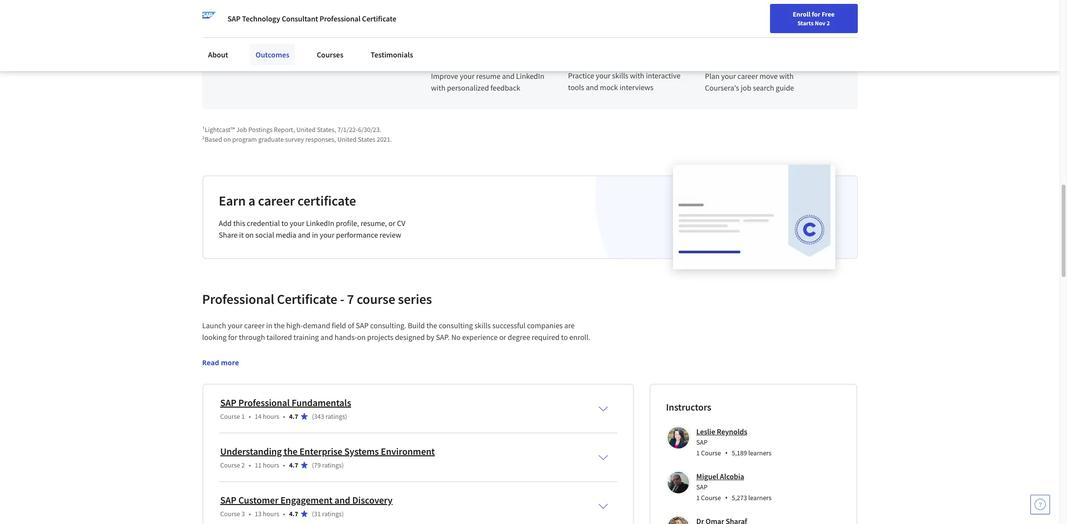 Task type: describe. For each thing, give the bounding box(es) containing it.
plan
[[705, 71, 720, 81]]

-
[[340, 291, 344, 308]]

engagement
[[280, 494, 333, 507]]

launch
[[202, 321, 226, 331]]

alcobia
[[720, 472, 744, 482]]

read
[[202, 358, 219, 368]]

2021.
[[377, 135, 392, 144]]

sap image
[[202, 12, 216, 25]]

resume
[[476, 71, 500, 81]]

looking
[[202, 333, 227, 342]]

guide
[[776, 83, 794, 93]]

leslie reynolds link
[[696, 427, 747, 437]]

in inside launch your career in the high-demand field of sap consulting. build the consulting skills successful companies are looking for through tailored training and hands-on projects designed by sap. no experience or degree required to enroll.
[[266, 321, 272, 331]]

certificate
[[298, 192, 356, 210]]

course 2 • 11 hours •
[[220, 461, 285, 470]]

new
[[817, 11, 830, 20]]

personalized
[[447, 83, 489, 93]]

) for enterprise
[[342, 461, 344, 470]]

7
[[347, 291, 354, 308]]

enroll for free starts nov 2
[[793, 10, 835, 27]]

projects
[[367, 333, 393, 342]]

testimonials link
[[365, 44, 419, 65]]

leslie reynolds sap 1 course • 5,189 learners
[[696, 427, 772, 459]]

professional certificate - 7 course series
[[202, 291, 432, 308]]

profile,
[[336, 218, 359, 228]]

course for sap customer engagement and discovery
[[220, 510, 240, 519]]

and inside launch your career in the high-demand field of sap consulting. build the consulting skills successful companies are looking for through tailored training and hands-on projects designed by sap. no experience or degree required to enroll.
[[320, 333, 333, 342]]

access
[[297, 34, 334, 52]]

7/1/22-
[[337, 125, 358, 134]]

• inside miguel alcobia sap 1 course • 5,273 learners
[[725, 493, 728, 504]]

courses link
[[311, 44, 349, 65]]

ratings for enterprise
[[322, 461, 342, 470]]

sap.
[[436, 333, 450, 342]]

leslie reynolds image
[[668, 428, 689, 449]]

plan your career move with coursera's job search guide
[[705, 71, 794, 93]]

343
[[314, 413, 324, 421]]

environment
[[381, 446, 435, 458]]

the left the enterprise on the bottom of page
[[284, 446, 298, 458]]

social
[[255, 230, 274, 240]]

( 79 ratings )
[[312, 461, 344, 470]]

sap inside leslie reynolds sap 1 course • 5,189 learners
[[696, 438, 708, 447]]

ratings for engagement
[[322, 510, 342, 519]]

¹lightcast™
[[202, 125, 235, 134]]

field
[[332, 321, 346, 331]]

coursera career certificate image
[[673, 165, 836, 269]]

3
[[241, 510, 245, 519]]

or inside add this credential to your linkedin profile, resume, or cv share it on social media and in your performance review
[[388, 218, 395, 228]]

13
[[255, 510, 262, 519]]

resume,
[[361, 218, 387, 228]]

career for launch your career in the high-demand field of sap consulting. build the consulting skills successful companies are looking for through tailored training and hands-on projects designed by sap. no experience or degree required to enroll.
[[244, 321, 265, 331]]

help center image
[[1034, 499, 1046, 511]]

required
[[532, 333, 560, 342]]

by
[[426, 333, 434, 342]]

sap up course 1 • 14 hours • on the bottom left of page
[[220, 397, 236, 409]]

exclusive
[[241, 34, 294, 52]]

survey
[[285, 135, 304, 144]]

hours for professional
[[263, 413, 279, 421]]

1 horizontal spatial united
[[337, 135, 357, 144]]

hours for customer
[[263, 510, 279, 519]]

linkedin inside improve your resume and linkedin with personalized feedback
[[516, 71, 544, 81]]

experience
[[462, 333, 498, 342]]

a
[[248, 192, 255, 210]]

states,
[[317, 125, 336, 134]]

) for engagement
[[342, 510, 344, 519]]

31
[[314, 510, 321, 519]]

media
[[276, 230, 296, 240]]

get exclusive access to career resources upon completion
[[218, 34, 388, 69]]

on inside ¹lightcast™ job postings report, united states, 7/1/22-6/30/23. ²based on program graduate survey responses, united states 2021.
[[224, 135, 231, 144]]

fundamentals
[[292, 397, 351, 409]]

instructors
[[666, 401, 711, 414]]

1 for miguel alcobia
[[696, 494, 700, 503]]

states
[[358, 135, 375, 144]]

to for career
[[337, 34, 349, 52]]

• left 14
[[249, 413, 251, 421]]

• inside leslie reynolds sap 1 course • 5,189 learners
[[725, 448, 728, 459]]

your for and
[[460, 71, 475, 81]]

sap up course 3 • 13 hours •
[[220, 494, 236, 507]]

the up tailored at the left of the page
[[274, 321, 285, 331]]

14
[[255, 413, 262, 421]]

6/30/23.
[[358, 125, 381, 134]]

it
[[239, 230, 244, 240]]

english button
[[855, 0, 914, 32]]

sap right sap icon
[[228, 14, 241, 23]]

tools
[[568, 82, 584, 92]]

your for in
[[228, 321, 243, 331]]

79
[[314, 461, 321, 470]]

4.7 for enterprise
[[289, 461, 298, 470]]

sap technology consultant  professional certificate
[[228, 14, 396, 23]]

and inside practice your skills with interactive tools and mock interviews
[[586, 82, 598, 92]]

course inside leslie reynolds sap 1 course • 5,189 learners
[[701, 449, 721, 458]]

mock
[[600, 82, 618, 92]]

your for with
[[596, 71, 611, 80]]

coursera's
[[705, 83, 739, 93]]

through
[[239, 333, 265, 342]]

interactive
[[646, 71, 680, 80]]

successful
[[492, 321, 526, 331]]

learners for alcobia
[[748, 494, 772, 503]]

find your new career link
[[784, 10, 855, 22]]

share
[[219, 230, 238, 240]]

1 for leslie reynolds
[[696, 449, 700, 458]]

of
[[348, 321, 354, 331]]

to inside launch your career in the high-demand field of sap consulting. build the consulting skills successful companies are looking for through tailored training and hands-on projects designed by sap. no experience or degree required to enroll.
[[561, 333, 568, 342]]

free
[[822, 10, 835, 19]]

training
[[293, 333, 319, 342]]

to for your
[[281, 218, 288, 228]]

more
[[221, 358, 239, 368]]

report,
[[274, 125, 295, 134]]

4.7 for fundamentals
[[289, 413, 298, 421]]



Task type: vqa. For each thing, say whether or not it's contained in the screenshot.
Guided
no



Task type: locate. For each thing, give the bounding box(es) containing it.
2 vertical spatial professional
[[238, 397, 290, 409]]

designed
[[395, 333, 425, 342]]

0 vertical spatial 4.7
[[289, 413, 298, 421]]

certificate up testimonials link
[[362, 14, 396, 23]]

degree
[[508, 333, 530, 342]]

and
[[502, 71, 515, 81], [586, 82, 598, 92], [298, 230, 310, 240], [320, 333, 333, 342], [334, 494, 350, 507]]

None search field
[[139, 6, 373, 26]]

1 vertical spatial ratings
[[322, 461, 342, 470]]

the up by at the left bottom of the page
[[426, 321, 437, 331]]

career up through at the left bottom
[[244, 321, 265, 331]]

credential
[[247, 218, 280, 228]]

graduate
[[258, 135, 284, 144]]

( 343 ratings )
[[312, 413, 347, 421]]

( down fundamentals
[[312, 413, 314, 421]]

read more button
[[202, 358, 239, 368]]

search
[[753, 83, 774, 93]]

hours right 13
[[263, 510, 279, 519]]

2 vertical spatial on
[[357, 333, 366, 342]]

earn a career certificate
[[219, 192, 356, 210]]

learners for reynolds
[[748, 449, 772, 458]]

0 vertical spatial to
[[337, 34, 349, 52]]

• down sap professional fundamentals link
[[283, 413, 285, 421]]

with up guide
[[779, 71, 794, 81]]

1 4.7 from the top
[[289, 413, 298, 421]]

• left 11
[[249, 461, 251, 470]]

career right a
[[258, 192, 295, 210]]

hands-
[[335, 333, 357, 342]]

on inside add this credential to your linkedin profile, resume, or cv share it on social media and in your performance review
[[245, 230, 254, 240]]

) for fundamentals
[[345, 413, 347, 421]]

0 vertical spatial for
[[812, 10, 820, 19]]

or inside launch your career in the high-demand field of sap consulting. build the consulting skills successful companies are looking for through tailored training and hands-on projects designed by sap. no experience or degree required to enroll.
[[499, 333, 506, 342]]

united up survey
[[296, 125, 316, 134]]

to inside get exclusive access to career resources upon completion
[[337, 34, 349, 52]]

1 horizontal spatial linkedin
[[516, 71, 544, 81]]

1 horizontal spatial to
[[337, 34, 349, 52]]

earn
[[219, 192, 246, 210]]

to
[[337, 34, 349, 52], [281, 218, 288, 228], [561, 333, 568, 342]]

1 horizontal spatial or
[[499, 333, 506, 342]]

on down ¹lightcast™
[[224, 135, 231, 144]]

( for engagement
[[312, 510, 314, 519]]

linkedin up feedback
[[516, 71, 544, 81]]

1 vertical spatial linkedin
[[306, 218, 334, 228]]

( down engagement
[[312, 510, 314, 519]]

high-
[[286, 321, 303, 331]]

1 hours from the top
[[263, 413, 279, 421]]

on inside launch your career in the high-demand field of sap consulting. build the consulting skills successful companies are looking for through tailored training and hands-on projects designed by sap. no experience or degree required to enroll.
[[357, 333, 366, 342]]

1 vertical spatial for
[[228, 333, 237, 342]]

miguel
[[696, 472, 718, 482]]

learners right 5,273
[[748, 494, 772, 503]]

0 horizontal spatial with
[[431, 83, 445, 93]]

learners right 5,189
[[748, 449, 772, 458]]

linkedin
[[516, 71, 544, 81], [306, 218, 334, 228]]

1
[[241, 413, 245, 421], [696, 449, 700, 458], [696, 494, 700, 503]]

4.7 for engagement
[[289, 510, 298, 519]]

in inside add this credential to your linkedin profile, resume, or cv share it on social media and in your performance review
[[312, 230, 318, 240]]

1 horizontal spatial on
[[245, 230, 254, 240]]

united down 7/1/22-
[[337, 135, 357, 144]]

or left cv
[[388, 218, 395, 228]]

professional up 14
[[238, 397, 290, 409]]

english
[[873, 11, 896, 21]]

0 horizontal spatial linkedin
[[306, 218, 334, 228]]

• left 5,273
[[725, 493, 728, 504]]

2 hours from the top
[[263, 461, 279, 470]]

career for earn a career certificate
[[258, 192, 295, 210]]

0 vertical spatial on
[[224, 135, 231, 144]]

1 vertical spatial certificate
[[277, 291, 337, 308]]

4.7 down sap customer engagement and discovery
[[289, 510, 298, 519]]

enroll
[[793, 10, 810, 19]]

4.7 left 79
[[289, 461, 298, 470]]

and up ( 31 ratings )
[[334, 494, 350, 507]]

1 horizontal spatial in
[[312, 230, 318, 240]]

3 ( from the top
[[312, 510, 314, 519]]

sap inside miguel alcobia sap 1 course • 5,273 learners
[[696, 483, 708, 492]]

professional up access
[[320, 14, 361, 23]]

1 vertical spatial or
[[499, 333, 506, 342]]

0 vertical spatial 1
[[241, 413, 245, 421]]

1 vertical spatial professional
[[202, 291, 274, 308]]

1 vertical spatial (
[[312, 461, 314, 470]]

to inside add this credential to your linkedin profile, resume, or cv share it on social media and in your performance review
[[281, 218, 288, 228]]

1 horizontal spatial certificate
[[362, 14, 396, 23]]

and down demand
[[320, 333, 333, 342]]

1 inside miguel alcobia sap 1 course • 5,273 learners
[[696, 494, 700, 503]]

2 left 11
[[241, 461, 245, 470]]

2 horizontal spatial on
[[357, 333, 366, 342]]

sap right of
[[356, 321, 369, 331]]

demand
[[303, 321, 330, 331]]

to right access
[[337, 34, 349, 52]]

) right 31
[[342, 510, 344, 519]]

or
[[388, 218, 395, 228], [499, 333, 506, 342]]

0 vertical spatial hours
[[263, 413, 279, 421]]

course left 3
[[220, 510, 240, 519]]

0 vertical spatial 2
[[827, 19, 830, 27]]

miguel alcobia image
[[668, 473, 689, 494]]

about link
[[202, 44, 234, 65]]

1 down miguel
[[696, 494, 700, 503]]

learners inside leslie reynolds sap 1 course • 5,189 learners
[[748, 449, 772, 458]]

linkedin inside add this credential to your linkedin profile, resume, or cv share it on social media and in your performance review
[[306, 218, 334, 228]]

postings
[[248, 125, 273, 134]]

2 vertical spatial hours
[[263, 510, 279, 519]]

interviews
[[620, 82, 653, 92]]

sap
[[228, 14, 241, 23], [356, 321, 369, 331], [220, 397, 236, 409], [696, 438, 708, 447], [696, 483, 708, 492], [220, 494, 236, 507]]

skills inside launch your career in the high-demand field of sap consulting. build the consulting skills successful companies are looking for through tailored training and hands-on projects designed by sap. no experience or degree required to enroll.
[[474, 321, 491, 331]]

2 vertical spatial to
[[561, 333, 568, 342]]

0 horizontal spatial in
[[266, 321, 272, 331]]

0 vertical spatial or
[[388, 218, 395, 228]]

( for fundamentals
[[312, 413, 314, 421]]

• right 13
[[283, 510, 285, 519]]

job
[[741, 83, 751, 93]]

to up media
[[281, 218, 288, 228]]

career inside launch your career in the high-demand field of sap consulting. build the consulting skills successful companies are looking for through tailored training and hands-on projects designed by sap. no experience or degree required to enroll.
[[244, 321, 265, 331]]

certificate up demand
[[277, 291, 337, 308]]

add
[[219, 218, 232, 228]]

and up feedback
[[502, 71, 515, 81]]

3 4.7 from the top
[[289, 510, 298, 519]]

2 ( from the top
[[312, 461, 314, 470]]

2 horizontal spatial to
[[561, 333, 568, 342]]

( for enterprise
[[312, 461, 314, 470]]

sap down miguel
[[696, 483, 708, 492]]

career inside get exclusive access to career resources upon completion
[[351, 34, 388, 52]]

and inside add this credential to your linkedin profile, resume, or cv share it on social media and in your performance review
[[298, 230, 310, 240]]

performance
[[336, 230, 378, 240]]

0 vertical spatial professional
[[320, 14, 361, 23]]

2 vertical spatial ratings
[[322, 510, 342, 519]]

1 vertical spatial on
[[245, 230, 254, 240]]

2 vertical spatial )
[[342, 510, 344, 519]]

hours for the
[[263, 461, 279, 470]]

0 horizontal spatial on
[[224, 135, 231, 144]]

technology
[[242, 14, 280, 23]]

sap professional fundamentals link
[[220, 397, 351, 409]]

your inside launch your career in the high-demand field of sap consulting. build the consulting skills successful companies are looking for through tailored training and hands-on projects designed by sap. no experience or degree required to enroll.
[[228, 321, 243, 331]]

launch your career in the high-demand field of sap consulting. build the consulting skills successful companies are looking for through tailored training and hands-on projects designed by sap. no experience or degree required to enroll.
[[202, 321, 590, 342]]

consulting
[[439, 321, 473, 331]]

career right courses
[[351, 34, 388, 52]]

0 vertical spatial learners
[[748, 449, 772, 458]]

(
[[312, 413, 314, 421], [312, 461, 314, 470], [312, 510, 314, 519]]

united
[[296, 125, 316, 134], [337, 135, 357, 144]]

your inside improve your resume and linkedin with personalized feedback
[[460, 71, 475, 81]]

feedback
[[490, 83, 520, 93]]

enterprise
[[299, 446, 342, 458]]

companies
[[527, 321, 563, 331]]

0 horizontal spatial to
[[281, 218, 288, 228]]

job
[[236, 125, 247, 134]]

1 vertical spatial 1
[[696, 449, 700, 458]]

build
[[408, 321, 425, 331]]

the
[[274, 321, 285, 331], [426, 321, 437, 331], [284, 446, 298, 458]]

your inside practice your skills with interactive tools and mock interviews
[[596, 71, 611, 80]]

0 horizontal spatial 2
[[241, 461, 245, 470]]

hours right 11
[[263, 461, 279, 470]]

course 3 • 13 hours •
[[220, 510, 285, 519]]

consultant
[[282, 14, 318, 23]]

hours
[[263, 413, 279, 421], [263, 461, 279, 470], [263, 510, 279, 519]]

on right it
[[245, 230, 254, 240]]

enroll.
[[569, 333, 590, 342]]

sap down leslie
[[696, 438, 708, 447]]

your for career
[[803, 11, 816, 20]]

) right 343 on the bottom left
[[345, 413, 347, 421]]

find your new career
[[789, 11, 850, 20]]

1 vertical spatial in
[[266, 321, 272, 331]]

for
[[812, 10, 820, 19], [228, 333, 237, 342]]

1 horizontal spatial skills
[[612, 71, 628, 80]]

outcomes link
[[250, 44, 295, 65]]

1 horizontal spatial 2
[[827, 19, 830, 27]]

2 vertical spatial 1
[[696, 494, 700, 503]]

outcomes
[[255, 50, 289, 59]]

with up interviews
[[630, 71, 644, 80]]

nov
[[815, 19, 825, 27]]

with inside practice your skills with interactive tools and mock interviews
[[630, 71, 644, 80]]

improve
[[431, 71, 458, 81]]

understanding
[[220, 446, 282, 458]]

2 horizontal spatial with
[[779, 71, 794, 81]]

0 vertical spatial ratings
[[325, 413, 345, 421]]

consulting.
[[370, 321, 406, 331]]

certificate
[[362, 14, 396, 23], [277, 291, 337, 308]]

1 vertical spatial 4.7
[[289, 461, 298, 470]]

miguel alcobia sap 1 course • 5,273 learners
[[696, 472, 772, 504]]

in right media
[[312, 230, 318, 240]]

course for understanding the enterprise systems environment
[[220, 461, 240, 470]]

1 inside leslie reynolds sap 1 course • 5,189 learners
[[696, 449, 700, 458]]

0 horizontal spatial united
[[296, 125, 316, 134]]

0 horizontal spatial skills
[[474, 321, 491, 331]]

cv
[[397, 218, 405, 228]]

11
[[255, 461, 262, 470]]

1 vertical spatial 2
[[241, 461, 245, 470]]

career
[[831, 11, 850, 20]]

2 vertical spatial 4.7
[[289, 510, 298, 519]]

0 vertical spatial certificate
[[362, 14, 396, 23]]

improve your resume and linkedin with personalized feedback
[[431, 71, 544, 93]]

3 hours from the top
[[263, 510, 279, 519]]

on left projects at the left
[[357, 333, 366, 342]]

1 horizontal spatial for
[[812, 10, 820, 19]]

miguel alcobia link
[[696, 472, 744, 482]]

0 vertical spatial )
[[345, 413, 347, 421]]

career up job
[[738, 71, 758, 81]]

0 vertical spatial linkedin
[[516, 71, 544, 81]]

course for sap professional fundamentals
[[220, 413, 240, 421]]

your inside plan your career move with coursera's job search guide
[[721, 71, 736, 81]]

course down miguel
[[701, 494, 721, 503]]

about
[[208, 50, 228, 59]]

testimonials
[[371, 50, 413, 59]]

) down the understanding the enterprise systems environment link
[[342, 461, 344, 470]]

career for plan your career move with coursera's job search guide
[[738, 71, 758, 81]]

2 learners from the top
[[748, 494, 772, 503]]

1 vertical spatial hours
[[263, 461, 279, 470]]

skills inside practice your skills with interactive tools and mock interviews
[[612, 71, 628, 80]]

review
[[380, 230, 401, 240]]

course down understanding
[[220, 461, 240, 470]]

starts
[[797, 19, 814, 27]]

course
[[220, 413, 240, 421], [701, 449, 721, 458], [220, 461, 240, 470], [701, 494, 721, 503], [220, 510, 240, 519]]

0 vertical spatial in
[[312, 230, 318, 240]]

and inside improve your resume and linkedin with personalized feedback
[[502, 71, 515, 81]]

with down improve
[[431, 83, 445, 93]]

1 vertical spatial skills
[[474, 321, 491, 331]]

courses
[[317, 50, 343, 59]]

2 vertical spatial (
[[312, 510, 314, 519]]

( down the enterprise on the bottom of page
[[312, 461, 314, 470]]

with inside plan your career move with coursera's job search guide
[[779, 71, 794, 81]]

course left 14
[[220, 413, 240, 421]]

with inside improve your resume and linkedin with personalized feedback
[[431, 83, 445, 93]]

1 down leslie
[[696, 449, 700, 458]]

skills up "mock"
[[612, 71, 628, 80]]

understanding the enterprise systems environment link
[[220, 446, 435, 458]]

2 inside enroll for free starts nov 2
[[827, 19, 830, 27]]

ratings right 343 on the bottom left
[[325, 413, 345, 421]]

2 4.7 from the top
[[289, 461, 298, 470]]

move
[[760, 71, 778, 81]]

0 vertical spatial united
[[296, 125, 316, 134]]

1 learners from the top
[[748, 449, 772, 458]]

to down are on the bottom of the page
[[561, 333, 568, 342]]

• right 11
[[283, 461, 285, 470]]

in up tailored at the left of the page
[[266, 321, 272, 331]]

• left 5,189
[[725, 448, 728, 459]]

1 ( from the top
[[312, 413, 314, 421]]

and right tools
[[586, 82, 598, 92]]

systems
[[344, 446, 379, 458]]

for right the 'looking'
[[228, 333, 237, 342]]

program
[[232, 135, 257, 144]]

0 horizontal spatial or
[[388, 218, 395, 228]]

0 horizontal spatial certificate
[[277, 291, 337, 308]]

hours right 14
[[263, 413, 279, 421]]

tailored
[[267, 333, 292, 342]]

course inside miguel alcobia sap 1 course • 5,273 learners
[[701, 494, 721, 503]]

0 horizontal spatial for
[[228, 333, 237, 342]]

your for move
[[721, 71, 736, 81]]

0 vertical spatial (
[[312, 413, 314, 421]]

course down leslie
[[701, 449, 721, 458]]

sap inside launch your career in the high-demand field of sap consulting. build the consulting skills successful companies are looking for through tailored training and hands-on projects designed by sap. no experience or degree required to enroll.
[[356, 321, 369, 331]]

discovery
[[352, 494, 393, 507]]

career inside plan your career move with coursera's job search guide
[[738, 71, 758, 81]]

0 vertical spatial skills
[[612, 71, 628, 80]]

• right 3
[[249, 510, 251, 519]]

read more
[[202, 358, 239, 368]]

are
[[564, 321, 575, 331]]

2 right nov
[[827, 19, 830, 27]]

5,273
[[732, 494, 747, 503]]

4.7 down sap professional fundamentals link
[[289, 413, 298, 421]]

or down successful
[[499, 333, 506, 342]]

for inside enroll for free starts nov 2
[[812, 10, 820, 19]]

1 horizontal spatial with
[[630, 71, 644, 80]]

ratings right 31
[[322, 510, 342, 519]]

1 vertical spatial learners
[[748, 494, 772, 503]]

for inside launch your career in the high-demand field of sap consulting. build the consulting skills successful companies are looking for through tailored training and hands-on projects designed by sap. no experience or degree required to enroll.
[[228, 333, 237, 342]]

sap customer engagement and discovery
[[220, 494, 393, 507]]

²based
[[202, 135, 222, 144]]

professional up launch on the left of the page
[[202, 291, 274, 308]]

ratings for fundamentals
[[325, 413, 345, 421]]

1 vertical spatial )
[[342, 461, 344, 470]]

1 vertical spatial to
[[281, 218, 288, 228]]

reynolds
[[717, 427, 747, 437]]

ratings right 79
[[322, 461, 342, 470]]

linkedin down certificate
[[306, 218, 334, 228]]

1 vertical spatial united
[[337, 135, 357, 144]]

for up nov
[[812, 10, 820, 19]]

skills up experience
[[474, 321, 491, 331]]

and right media
[[298, 230, 310, 240]]

1 left 14
[[241, 413, 245, 421]]

learners inside miguel alcobia sap 1 course • 5,273 learners
[[748, 494, 772, 503]]



